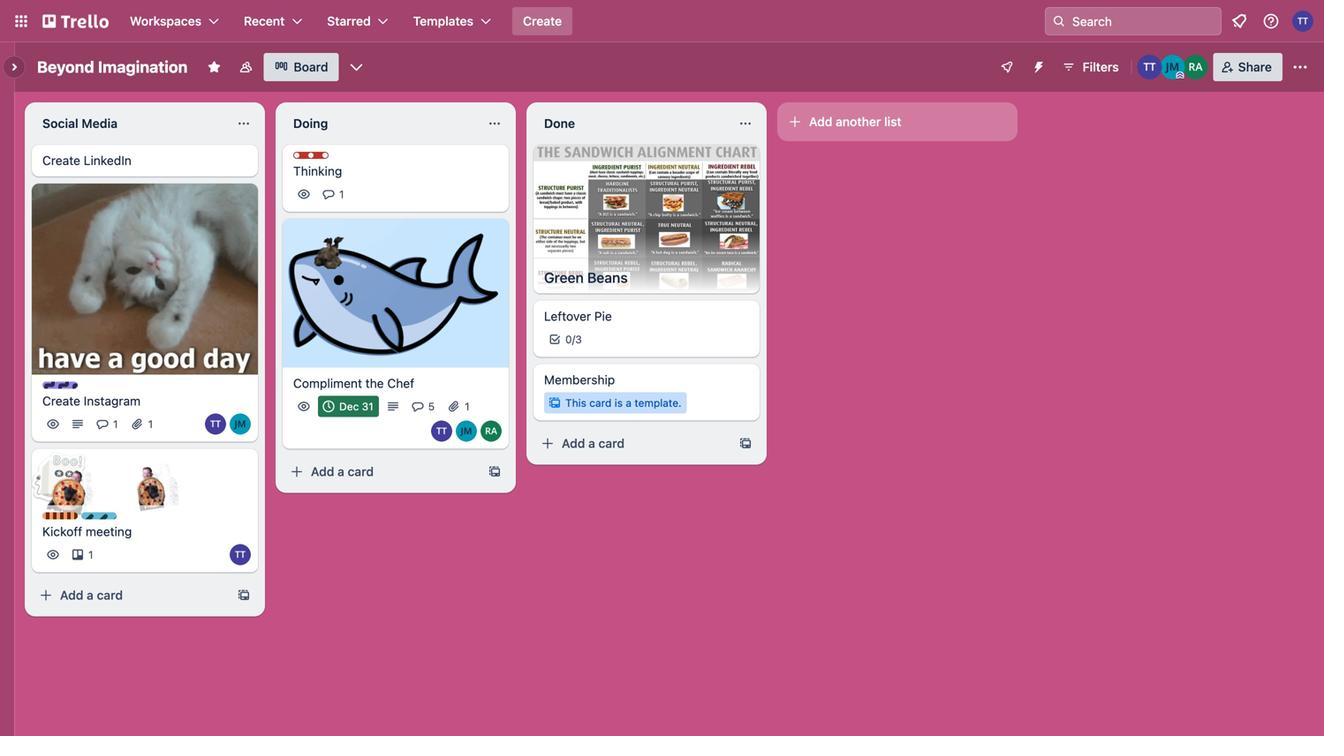 Task type: describe. For each thing, give the bounding box(es) containing it.
templates
[[413, 14, 474, 28]]

leftover
[[544, 309, 591, 324]]

create instagram
[[42, 394, 141, 409]]

share button
[[1214, 53, 1283, 81]]

this
[[565, 397, 587, 410]]

create instagram link
[[42, 393, 247, 411]]

1 horizontal spatial https://media3.giphy.com/media/uzbc1merae75kv3oqd/100w.gif?cid=ad960664cgd8q560jl16i4tqsq6qk30rgh2t6st4j6ihzo35&ep=v1_stickers_search&rid=100w.gif&ct=s image
[[131, 447, 196, 512]]

terry turtle (terryturtle) image for bottom jeremy miller (jeremymiller198) icon
[[205, 414, 226, 435]]

filters button
[[1056, 53, 1124, 81]]

add a card button for social media
[[32, 582, 230, 610]]

imagination
[[98, 57, 188, 76]]

card for doing
[[348, 465, 374, 479]]

automation image
[[1025, 53, 1049, 78]]

media
[[82, 116, 118, 131]]

green beans
[[544, 270, 628, 286]]

recent button
[[233, 7, 313, 35]]

1 down create instagram link
[[148, 419, 153, 431]]

show menu image
[[1292, 58, 1309, 76]]

add for done
[[562, 437, 585, 451]]

1 vertical spatial jeremy miller (jeremymiller198) image
[[230, 414, 251, 435]]

filters
[[1083, 60, 1119, 74]]

kickoff meeting link
[[42, 524, 247, 541]]

compliment the chef link
[[293, 375, 498, 393]]

create from template… image for done
[[739, 437, 753, 451]]

doing
[[293, 116, 328, 131]]

add a card for social media
[[60, 589, 123, 603]]

1 vertical spatial terry turtle (terryturtle) image
[[230, 545, 251, 566]]

0
[[565, 334, 572, 346]]

0 vertical spatial jeremy miller (jeremymiller198) image
[[1161, 55, 1185, 80]]

a for doing
[[338, 465, 344, 479]]

customize views image
[[348, 58, 365, 76]]

primary element
[[0, 0, 1324, 42]]

card left the is
[[590, 397, 612, 410]]

a for done
[[589, 437, 595, 451]]

another
[[836, 114, 881, 129]]

compliment
[[293, 376, 362, 391]]

beyond imagination
[[37, 57, 188, 76]]

create linkedin link
[[42, 152, 247, 170]]

create for create
[[523, 14, 562, 28]]

social
[[42, 116, 78, 131]]

social media
[[42, 116, 118, 131]]

add a card button for doing
[[283, 458, 481, 486]]

create linkedin
[[42, 153, 132, 168]]

starred button
[[317, 7, 399, 35]]

meeting
[[86, 525, 132, 540]]

Doing text field
[[283, 110, 477, 138]]

0 horizontal spatial https://media3.giphy.com/media/uzbc1merae75kv3oqd/100w.gif?cid=ad960664cgd8q560jl16i4tqsq6qk30rgh2t6st4j6ihzo35&ep=v1_stickers_search&rid=100w.gif&ct=s image
[[47, 454, 112, 519]]

sparkling
[[99, 514, 147, 526]]

thoughts
[[311, 153, 360, 165]]

recent
[[244, 14, 285, 28]]

create for create instagram
[[42, 394, 80, 409]]

jeremy miller (jeremymiller198) image
[[456, 421, 477, 442]]

this member is an admin of this board. image
[[1177, 72, 1184, 80]]

0 vertical spatial terry turtle (terryturtle) image
[[1138, 55, 1162, 80]]

create from template… image for social media
[[237, 589, 251, 603]]

kickoff
[[42, 525, 82, 540]]

Done text field
[[534, 110, 728, 138]]



Task type: vqa. For each thing, say whether or not it's contained in the screenshot.
Your boards on the top left of page
no



Task type: locate. For each thing, give the bounding box(es) containing it.
add
[[809, 114, 833, 129], [562, 437, 585, 451], [311, 465, 334, 479], [60, 589, 83, 603]]

create
[[523, 14, 562, 28], [42, 153, 80, 168], [42, 394, 80, 409]]

0 horizontal spatial jeremy miller (jeremymiller198) image
[[230, 414, 251, 435]]

0 notifications image
[[1229, 11, 1250, 32]]

green beans link
[[534, 262, 760, 294]]

star or unstar board image
[[207, 60, 221, 74]]

add for doing
[[311, 465, 334, 479]]

terry turtle (terryturtle) image for jeremy miller (jeremymiller198) image
[[431, 421, 452, 442]]

search image
[[1052, 14, 1066, 28]]

instagram
[[84, 394, 141, 409]]

beans
[[587, 270, 628, 286]]

linkedin
[[84, 153, 132, 168]]

add a card for done
[[562, 437, 625, 451]]

pete ghost image
[[30, 449, 87, 506]]

create button
[[512, 7, 573, 35]]

list
[[884, 114, 902, 129]]

2 horizontal spatial add a card
[[562, 437, 625, 451]]

add a card button down this card is a template.
[[534, 430, 732, 458]]

5
[[428, 401, 435, 413]]

2 vertical spatial add a card
[[60, 589, 123, 603]]

create from template… image
[[488, 465, 502, 479]]

color: bold red, title: "thoughts" element
[[293, 152, 360, 165]]

1 down instagram
[[113, 419, 118, 431]]

a down dec 31 option
[[338, 465, 344, 479]]

workspaces button
[[119, 7, 230, 35]]

this card is a template.
[[565, 397, 682, 410]]

starred
[[327, 14, 371, 28]]

kickoff meeting
[[42, 525, 132, 540]]

1 down thoughts thinking
[[339, 188, 344, 201]]

board
[[294, 60, 328, 74]]

create inside create button
[[523, 14, 562, 28]]

green
[[544, 270, 584, 286]]

3
[[575, 334, 582, 346]]

the
[[366, 376, 384, 391]]

share
[[1238, 60, 1272, 74]]

2 vertical spatial create
[[42, 394, 80, 409]]

add a card
[[562, 437, 625, 451], [311, 465, 374, 479], [60, 589, 123, 603]]

add inside button
[[809, 114, 833, 129]]

create from template… image
[[739, 437, 753, 451], [237, 589, 251, 603]]

https://media3.giphy.com/media/uzbc1merae75kv3oqd/100w.gif?cid=ad960664cgd8q560jl16i4tqsq6qk30rgh2t6st4j6ihzo35&ep=v1_stickers_search&rid=100w.gif&ct=s image up kickoff meeting link
[[131, 447, 196, 512]]

0 horizontal spatial terry turtle (terryturtle) image
[[205, 414, 226, 435]]

0 / 3
[[565, 334, 582, 346]]

board link
[[264, 53, 339, 81]]

0 vertical spatial create from template… image
[[739, 437, 753, 451]]

https://media1.giphy.com/media/3ov9jucrjra1ggg9vu/100w.gif?cid=ad960664cgd8q560jl16i4tqsq6qk30rgh2t6st4j6ihzo35&ep=v1_stickers_search&rid=100w.gif&ct=s image
[[304, 218, 363, 277]]

card down the is
[[599, 437, 625, 451]]

add a card button
[[534, 430, 732, 458], [283, 458, 481, 486], [32, 582, 230, 610]]

0 horizontal spatial terry turtle (terryturtle) image
[[230, 545, 251, 566]]

0 vertical spatial add a card
[[562, 437, 625, 451]]

create inside create linkedin link
[[42, 153, 80, 168]]

template.
[[635, 397, 682, 410]]

1 down kickoff meeting
[[88, 549, 93, 562]]

dec 31
[[339, 401, 373, 413]]

0 horizontal spatial add a card
[[60, 589, 123, 603]]

ruby anderson (rubyanderson7) image
[[481, 421, 502, 442]]

card down dec 31
[[348, 465, 374, 479]]

leftover pie
[[544, 309, 612, 324]]

workspaces
[[130, 14, 201, 28]]

leftover pie link
[[544, 308, 749, 326]]

/
[[572, 334, 575, 346]]

ruby anderson (rubyanderson7) image
[[1184, 55, 1208, 80]]

compliment the chef
[[293, 376, 414, 391]]

terry turtle (terryturtle) image down create instagram link
[[205, 414, 226, 435]]

add down this
[[562, 437, 585, 451]]

color: orange, title: none image
[[42, 513, 78, 520]]

beyond
[[37, 57, 94, 76]]

add a card down kickoff meeting
[[60, 589, 123, 603]]

add another list
[[809, 114, 902, 129]]

templates button
[[403, 7, 502, 35]]

power ups image
[[1000, 60, 1014, 74]]

2 horizontal spatial terry turtle (terryturtle) image
[[1293, 11, 1314, 32]]

a right the is
[[626, 397, 632, 410]]

1 horizontal spatial jeremy miller (jeremymiller198) image
[[1161, 55, 1185, 80]]

color: purple, title: none image
[[42, 382, 78, 389]]

Social Media text field
[[32, 110, 226, 138]]

a down kickoff meeting
[[87, 589, 94, 603]]

card
[[590, 397, 612, 410], [599, 437, 625, 451], [348, 465, 374, 479], [97, 589, 123, 603]]

add a card button for done
[[534, 430, 732, 458]]

https://media3.giphy.com/media/uzbc1merae75kv3oqd/100w.gif?cid=ad960664cgd8q560jl16i4tqsq6qk30rgh2t6st4j6ihzo35&ep=v1_stickers_search&rid=100w.gif&ct=s image up kickoff meeting
[[47, 454, 112, 519]]

1 horizontal spatial create from template… image
[[739, 437, 753, 451]]

add another list button
[[777, 102, 1018, 141]]

back to home image
[[42, 7, 109, 35]]

31
[[362, 401, 373, 413]]

create inside create instagram link
[[42, 394, 80, 409]]

terry turtle (terryturtle) image right open information menu icon
[[1293, 11, 1314, 32]]

add for social media
[[60, 589, 83, 603]]

thoughts thinking
[[293, 153, 360, 178]]

a
[[626, 397, 632, 410], [589, 437, 595, 451], [338, 465, 344, 479], [87, 589, 94, 603]]

1 horizontal spatial add a card button
[[283, 458, 481, 486]]

card for done
[[599, 437, 625, 451]]

1 vertical spatial create
[[42, 153, 80, 168]]

add a card button down "31"
[[283, 458, 481, 486]]

open information menu image
[[1262, 12, 1280, 30]]

add a card down dec 31 option
[[311, 465, 374, 479]]

0 horizontal spatial add a card button
[[32, 582, 230, 610]]

0 horizontal spatial create from template… image
[[237, 589, 251, 603]]

add left another
[[809, 114, 833, 129]]

a for social media
[[87, 589, 94, 603]]

add down dec 31 option
[[311, 465, 334, 479]]

https://media3.giphy.com/media/uzbc1merae75kv3oqd/100w.gif?cid=ad960664cgd8q560jl16i4tqsq6qk30rgh2t6st4j6ihzo35&ep=v1_stickers_search&rid=100w.gif&ct=s image
[[131, 447, 196, 512], [47, 454, 112, 519]]

chef
[[387, 376, 414, 391]]

terry turtle (terryturtle) image
[[1138, 55, 1162, 80], [230, 545, 251, 566]]

create for create linkedin
[[42, 153, 80, 168]]

jeremy miller (jeremymiller198) image
[[1161, 55, 1185, 80], [230, 414, 251, 435]]

terry turtle (terryturtle) image left jeremy miller (jeremymiller198) image
[[431, 421, 452, 442]]

thinking
[[293, 164, 342, 178]]

Dec 31 checkbox
[[318, 396, 379, 417]]

1 horizontal spatial terry turtle (terryturtle) image
[[1138, 55, 1162, 80]]

1 vertical spatial create from template… image
[[237, 589, 251, 603]]

2 horizontal spatial add a card button
[[534, 430, 732, 458]]

workspace visible image
[[239, 60, 253, 74]]

1 up jeremy miller (jeremymiller198) image
[[465, 401, 470, 413]]

color: sky, title: "sparkling" element
[[81, 513, 147, 526]]

done
[[544, 116, 575, 131]]

1 horizontal spatial terry turtle (terryturtle) image
[[431, 421, 452, 442]]

1
[[339, 188, 344, 201], [465, 401, 470, 413], [113, 419, 118, 431], [148, 419, 153, 431], [88, 549, 93, 562]]

membership
[[544, 373, 615, 388]]

add a card for doing
[[311, 465, 374, 479]]

1 vertical spatial add a card
[[311, 465, 374, 479]]

terry turtle (terryturtle) image
[[1293, 11, 1314, 32], [205, 414, 226, 435], [431, 421, 452, 442]]

is
[[615, 397, 623, 410]]

1 horizontal spatial add a card
[[311, 465, 374, 479]]

pie
[[594, 309, 612, 324]]

Board name text field
[[28, 53, 196, 81]]

Search field
[[1066, 8, 1221, 34]]

membership link
[[544, 372, 749, 389]]

dec
[[339, 401, 359, 413]]

card down the meeting
[[97, 589, 123, 603]]

add a card button down kickoff meeting link
[[32, 582, 230, 610]]

0 vertical spatial create
[[523, 14, 562, 28]]

a down this card is a template.
[[589, 437, 595, 451]]

thinking link
[[293, 163, 498, 180]]

card for social media
[[97, 589, 123, 603]]

add a card down this
[[562, 437, 625, 451]]

add down kickoff
[[60, 589, 83, 603]]



